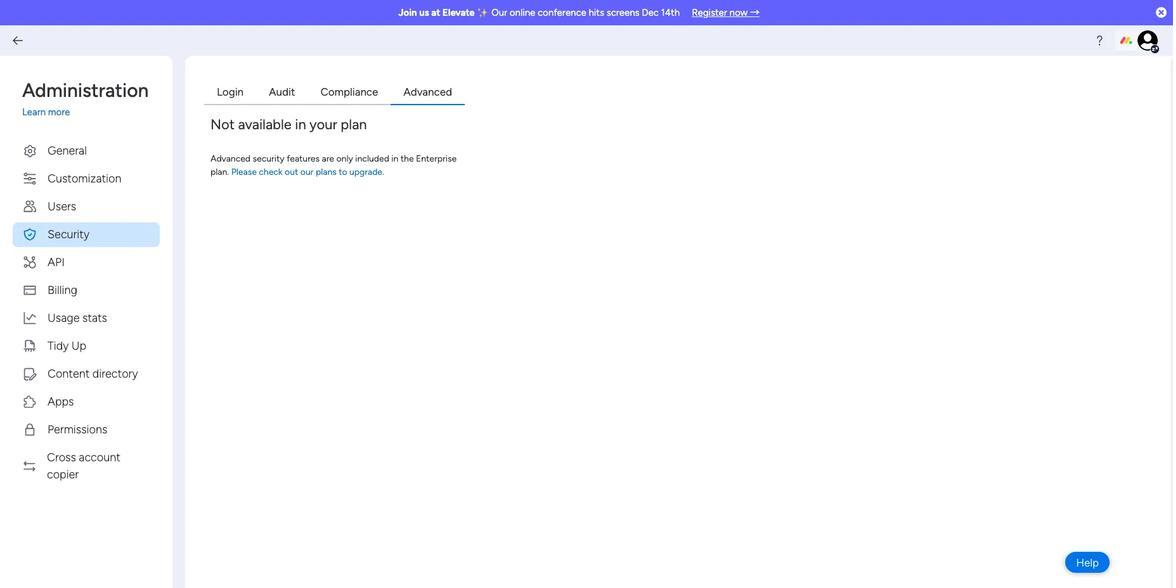 Task type: locate. For each thing, give the bounding box(es) containing it.
cross account copier
[[47, 451, 120, 482]]

tidy up button
[[13, 334, 160, 359]]

login link
[[204, 81, 256, 105]]

0 vertical spatial advanced
[[404, 86, 452, 98]]

are
[[322, 153, 334, 164]]

administration learn more
[[22, 79, 149, 118]]

1 vertical spatial advanced
[[211, 153, 251, 164]]

customization
[[48, 172, 121, 186]]

administration
[[22, 79, 149, 102]]

our
[[492, 7, 508, 18]]

at
[[432, 7, 441, 18]]

jacob simon image
[[1138, 30, 1159, 51]]

more
[[48, 107, 70, 118]]

advanced for advanced security features are only included in the enterprise plan.
[[211, 153, 251, 164]]

api button
[[13, 250, 160, 275]]

cross account copier button
[[13, 446, 160, 488]]

directory
[[93, 367, 138, 381]]

not available in your plan
[[211, 116, 367, 133]]

now
[[730, 7, 748, 18]]

1 horizontal spatial in
[[392, 153, 399, 164]]

advanced link
[[391, 81, 465, 105]]

our
[[301, 167, 314, 177]]

only
[[337, 153, 353, 164]]

users button
[[13, 194, 160, 219]]

login
[[217, 86, 244, 98]]

online
[[510, 7, 536, 18]]

apps button
[[13, 390, 160, 415]]

help button
[[1066, 553, 1110, 574]]

dec
[[642, 7, 659, 18]]

permissions
[[48, 423, 107, 437]]

included
[[356, 153, 390, 164]]

in
[[295, 116, 306, 133], [392, 153, 399, 164]]

1 horizontal spatial advanced
[[404, 86, 452, 98]]

apps
[[48, 395, 74, 409]]

stats
[[82, 311, 107, 325]]

0 vertical spatial in
[[295, 116, 306, 133]]

up
[[72, 339, 86, 353]]

0 horizontal spatial advanced
[[211, 153, 251, 164]]

permissions button
[[13, 418, 160, 443]]

1 vertical spatial in
[[392, 153, 399, 164]]

security
[[253, 153, 285, 164]]

general
[[48, 144, 87, 158]]

account
[[79, 451, 120, 465]]

compliance
[[321, 86, 378, 98]]

audit
[[269, 86, 295, 98]]

to
[[339, 167, 347, 177]]

register now → link
[[692, 7, 760, 18]]

advanced
[[404, 86, 452, 98], [211, 153, 251, 164]]

elevate
[[443, 7, 475, 18]]

in left your
[[295, 116, 306, 133]]

in left the
[[392, 153, 399, 164]]

✨
[[477, 7, 489, 18]]

usage
[[48, 311, 80, 325]]

us
[[420, 7, 429, 18]]

advanced inside advanced security features are only included in the enterprise plan.
[[211, 153, 251, 164]]

advanced inside "link"
[[404, 86, 452, 98]]

tidy
[[48, 339, 69, 353]]

register
[[692, 7, 728, 18]]

billing
[[48, 283, 77, 297]]

hits
[[589, 7, 605, 18]]

tidy up
[[48, 339, 86, 353]]

join us at elevate ✨ our online conference hits screens dec 14th
[[399, 7, 680, 18]]

advanced security features are only included in the enterprise plan.
[[211, 153, 457, 177]]



Task type: vqa. For each thing, say whether or not it's contained in the screenshot.
project to the top
no



Task type: describe. For each thing, give the bounding box(es) containing it.
usage stats
[[48, 311, 107, 325]]

compliance link
[[308, 81, 391, 105]]

→
[[751, 7, 760, 18]]

content
[[48, 367, 90, 381]]

14th
[[662, 7, 680, 18]]

back to workspace image
[[11, 34, 24, 47]]

usage stats button
[[13, 306, 160, 331]]

content directory button
[[13, 362, 160, 387]]

content directory
[[48, 367, 138, 381]]

please check out our plans to upgrade.
[[231, 167, 384, 177]]

join
[[399, 7, 417, 18]]

0 horizontal spatial in
[[295, 116, 306, 133]]

screens
[[607, 7, 640, 18]]

security button
[[13, 222, 160, 247]]

api
[[48, 255, 65, 269]]

billing button
[[13, 278, 160, 303]]

not
[[211, 116, 235, 133]]

the
[[401, 153, 414, 164]]

upgrade.
[[350, 167, 384, 177]]

users
[[48, 200, 76, 214]]

plan
[[341, 116, 367, 133]]

cross
[[47, 451, 76, 465]]

conference
[[538, 7, 587, 18]]

help image
[[1094, 34, 1107, 47]]

features
[[287, 153, 320, 164]]

plans
[[316, 167, 337, 177]]

in inside advanced security features are only included in the enterprise plan.
[[392, 153, 399, 164]]

general button
[[13, 139, 160, 163]]

audit link
[[256, 81, 308, 105]]

please
[[231, 167, 257, 177]]

register now →
[[692, 7, 760, 18]]

plan.
[[211, 167, 229, 177]]

your
[[310, 116, 338, 133]]

advanced for advanced
[[404, 86, 452, 98]]

out
[[285, 167, 298, 177]]

copier
[[47, 468, 79, 482]]

please check out our plans to upgrade. link
[[231, 167, 384, 177]]

learn more link
[[22, 105, 160, 120]]

security
[[48, 227, 90, 241]]

customization button
[[13, 167, 160, 191]]

learn
[[22, 107, 46, 118]]

enterprise
[[416, 153, 457, 164]]

check
[[259, 167, 283, 177]]

available
[[238, 116, 292, 133]]

help
[[1077, 557, 1100, 570]]



